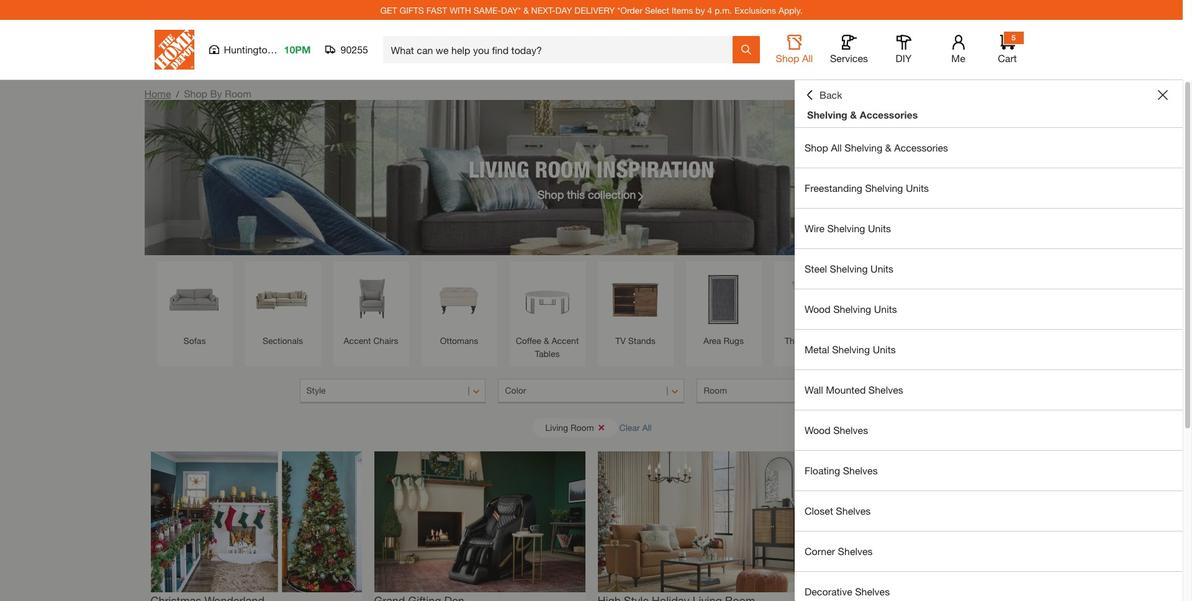 Task type: locate. For each thing, give the bounding box(es) containing it.
units
[[906, 182, 929, 194], [868, 222, 891, 234], [871, 263, 894, 275], [874, 303, 897, 315], [873, 344, 896, 355]]

room
[[225, 88, 252, 99], [535, 156, 591, 182], [704, 385, 727, 396], [571, 422, 594, 433]]

units for freestanding shelving units
[[906, 182, 929, 194]]

1 horizontal spatial all
[[803, 52, 813, 64]]

1 horizontal spatial accent
[[552, 335, 579, 346]]

all right clear
[[643, 422, 652, 433]]

back
[[820, 89, 843, 101]]

0 horizontal spatial accent
[[344, 335, 371, 346]]

cart 5
[[998, 33, 1017, 64]]

all for clear all
[[643, 422, 652, 433]]

shop left this
[[538, 187, 564, 201]]

throw pillows
[[785, 335, 839, 346]]

shelving for wood shelving units
[[834, 303, 872, 315]]

& right day*
[[524, 5, 529, 15]]

shelves right corner
[[838, 545, 873, 557]]

1 throw from the left
[[785, 335, 809, 346]]

units left blankets
[[873, 344, 896, 355]]

units inside "freestanding shelving units" "link"
[[906, 182, 929, 194]]

stretchy image image
[[151, 452, 362, 592], [374, 452, 585, 592], [598, 452, 809, 592], [822, 452, 1033, 592]]

throw
[[785, 335, 809, 346], [870, 335, 894, 346]]

shelving right steel
[[830, 263, 868, 275]]

the home depot logo image
[[154, 30, 194, 70]]

shelving down the back button
[[808, 109, 848, 121]]

living room inspiration
[[469, 156, 715, 182]]

sectionals link
[[251, 268, 315, 347]]

throw left pillows
[[785, 335, 809, 346]]

diy
[[896, 52, 912, 64]]

units for metal shelving units
[[873, 344, 896, 355]]

shelves right decorative
[[855, 586, 890, 598]]

shop up freestanding
[[805, 142, 829, 153]]

home / shop by room
[[144, 88, 252, 99]]

2 vertical spatial all
[[643, 422, 652, 433]]

shop all
[[776, 52, 813, 64]]

all inside shop all shelving & accessories link
[[831, 142, 842, 153]]

units down freestanding shelving units on the top right of the page
[[868, 222, 891, 234]]

accent chairs
[[344, 335, 398, 346]]

shelving for wire shelving units
[[828, 222, 866, 234]]

units up wood shelving units
[[871, 263, 894, 275]]

all up freestanding
[[831, 142, 842, 153]]

corner shelves link
[[795, 532, 1183, 571]]

5
[[1012, 33, 1016, 42]]

sectionals image
[[251, 268, 315, 331]]

throw for throw pillows
[[785, 335, 809, 346]]

p.m.
[[715, 5, 732, 15]]

coffee
[[516, 335, 542, 346]]

all
[[803, 52, 813, 64], [831, 142, 842, 153], [643, 422, 652, 433]]

shelves for wood shelves
[[834, 424, 869, 436]]

throw for throw blankets
[[870, 335, 894, 346]]

0 horizontal spatial living
[[469, 156, 529, 182]]

0 vertical spatial accessories
[[860, 109, 918, 121]]

shelving for freestanding shelving units
[[866, 182, 904, 194]]

metal
[[805, 344, 830, 355]]

0 horizontal spatial throw
[[785, 335, 809, 346]]

What can we help you find today? search field
[[391, 37, 732, 63]]

shelves right closet
[[836, 505, 871, 517]]

style
[[307, 385, 326, 396]]

room down area
[[704, 385, 727, 396]]

stands
[[628, 335, 656, 346]]

3 stretchy image image from the left
[[598, 452, 809, 592]]

menu
[[795, 128, 1183, 601]]

wood up throw pillows
[[805, 303, 831, 315]]

shelves for floating shelves
[[843, 465, 878, 476]]

items
[[672, 5, 693, 15]]

shelves inside "link"
[[836, 505, 871, 517]]

units down shop all shelving & accessories
[[906, 182, 929, 194]]

units for steel shelving units
[[871, 263, 894, 275]]

floating
[[805, 465, 841, 476]]

room inside room button
[[704, 385, 727, 396]]

select
[[645, 5, 670, 15]]

delivery
[[575, 5, 615, 15]]

0 horizontal spatial all
[[643, 422, 652, 433]]

throw blankets link
[[869, 268, 932, 347]]

2 accent from the left
[[552, 335, 579, 346]]

2 wood from the top
[[805, 424, 831, 436]]

corner shelves
[[805, 545, 873, 557]]

2 stretchy image image from the left
[[374, 452, 585, 592]]

tv
[[616, 335, 626, 346]]

tv stands image
[[604, 268, 667, 331]]

collection
[[588, 187, 636, 201]]

coffee & accent tables link
[[516, 268, 579, 360]]

ottomans link
[[428, 268, 491, 347]]

1 accent from the left
[[344, 335, 371, 346]]

0 vertical spatial living
[[469, 156, 529, 182]]

sofas image
[[163, 268, 226, 331]]

huntington park
[[224, 43, 296, 55]]

shop for shop all
[[776, 52, 800, 64]]

wood shelving units
[[805, 303, 897, 315]]

shelving down shop all shelving & accessories
[[866, 182, 904, 194]]

back button
[[805, 89, 843, 101]]

curtains & drapes image
[[957, 268, 1020, 331]]

shelves for corner shelves
[[838, 545, 873, 557]]

shelving right metal
[[832, 344, 870, 355]]

room down color 'button'
[[571, 422, 594, 433]]

1 stretchy image image from the left
[[151, 452, 362, 592]]

gifts
[[400, 5, 424, 15]]

0 vertical spatial wood
[[805, 303, 831, 315]]

accent up tables
[[552, 335, 579, 346]]

shop inside button
[[776, 52, 800, 64]]

accent left chairs
[[344, 335, 371, 346]]

&
[[524, 5, 529, 15], [851, 109, 857, 121], [886, 142, 892, 153], [544, 335, 550, 346]]

tv stands link
[[604, 268, 667, 347]]

all inside clear all button
[[643, 422, 652, 433]]

shelving right the wire
[[828, 222, 866, 234]]

shop this collection
[[538, 187, 636, 201]]

accessories
[[860, 109, 918, 121], [895, 142, 949, 153]]

all up the back button
[[803, 52, 813, 64]]

living room
[[546, 422, 594, 433]]

shelves down 'wall mounted shelves' at the bottom right
[[834, 424, 869, 436]]

shelving inside "link"
[[866, 182, 904, 194]]

shop all shelving & accessories link
[[795, 128, 1183, 168]]

apply.
[[779, 5, 803, 15]]

all inside shop all button
[[803, 52, 813, 64]]

all for shop all shelving & accessories
[[831, 142, 842, 153]]

living room button
[[533, 418, 618, 437]]

units inside steel shelving units link
[[871, 263, 894, 275]]

clear all
[[620, 422, 652, 433]]

units inside wood shelving units link
[[874, 303, 897, 315]]

shop down apply.
[[776, 52, 800, 64]]

1 wood from the top
[[805, 303, 831, 315]]

tables
[[535, 348, 560, 359]]

units up throw blankets
[[874, 303, 897, 315]]

freestanding
[[805, 182, 863, 194]]

area rugs
[[704, 335, 744, 346]]

1 vertical spatial wood
[[805, 424, 831, 436]]

1 horizontal spatial throw
[[870, 335, 894, 346]]

wire shelving units link
[[795, 209, 1183, 248]]

get
[[380, 5, 397, 15]]

& up tables
[[544, 335, 550, 346]]

shelves
[[869, 384, 904, 396], [834, 424, 869, 436], [843, 465, 878, 476], [836, 505, 871, 517], [838, 545, 873, 557], [855, 586, 890, 598]]

1 vertical spatial accessories
[[895, 142, 949, 153]]

same-
[[474, 5, 501, 15]]

shelves right floating
[[843, 465, 878, 476]]

shop
[[776, 52, 800, 64], [184, 88, 208, 99], [805, 142, 829, 153], [538, 187, 564, 201]]

area rugs link
[[692, 268, 756, 347]]

wood
[[805, 303, 831, 315], [805, 424, 831, 436]]

units inside wire shelving units link
[[868, 222, 891, 234]]

1 horizontal spatial living
[[546, 422, 568, 433]]

90255 button
[[326, 43, 369, 56]]

shop all shelving & accessories
[[805, 142, 949, 153]]

1 vertical spatial all
[[831, 142, 842, 153]]

/
[[176, 89, 179, 99]]

mounted
[[826, 384, 866, 396]]

1 vertical spatial living
[[546, 422, 568, 433]]

0 vertical spatial all
[[803, 52, 813, 64]]

chairs
[[373, 335, 398, 346]]

wood down wall
[[805, 424, 831, 436]]

room up this
[[535, 156, 591, 182]]

2 throw from the left
[[870, 335, 894, 346]]

wood for wood shelving units
[[805, 303, 831, 315]]

living inside button
[[546, 422, 568, 433]]

wood for wood shelves
[[805, 424, 831, 436]]

& up shop all shelving & accessories
[[851, 109, 857, 121]]

2 horizontal spatial all
[[831, 142, 842, 153]]

steel shelving units
[[805, 263, 894, 275]]

4 stretchy image image from the left
[[822, 452, 1033, 592]]

& down shelving & accessories
[[886, 142, 892, 153]]

throw left blankets
[[870, 335, 894, 346]]

accent chairs link
[[339, 268, 403, 347]]

units inside 'metal shelving units' link
[[873, 344, 896, 355]]

blankets
[[897, 335, 931, 346]]

throw pillows image
[[781, 268, 844, 331]]

shelving up metal shelving units
[[834, 303, 872, 315]]



Task type: describe. For each thing, give the bounding box(es) containing it.
throw pillows link
[[781, 268, 844, 347]]

90255
[[341, 43, 368, 55]]

huntington
[[224, 43, 273, 55]]

shop all button
[[775, 35, 815, 65]]

drawer close image
[[1158, 90, 1168, 100]]

10pm
[[284, 43, 311, 55]]

freestanding shelving units
[[805, 182, 929, 194]]

units for wood shelving units
[[874, 303, 897, 315]]

home
[[144, 88, 171, 99]]

with
[[450, 5, 471, 15]]

room button
[[697, 379, 884, 404]]

*order
[[618, 5, 643, 15]]

accent inside coffee & accent tables
[[552, 335, 579, 346]]

clear all button
[[620, 416, 652, 439]]

cart
[[998, 52, 1017, 64]]

steel
[[805, 263, 828, 275]]

wire
[[805, 222, 825, 234]]

all for shop all
[[803, 52, 813, 64]]

shelves right mounted on the right bottom of the page
[[869, 384, 904, 396]]

by
[[210, 88, 222, 99]]

shop for shop all shelving & accessories
[[805, 142, 829, 153]]

accent chairs image
[[339, 268, 403, 331]]

feedback link image
[[1176, 210, 1193, 277]]

shop this collection link
[[538, 186, 646, 203]]

area
[[704, 335, 722, 346]]

pillows
[[812, 335, 839, 346]]

color
[[505, 385, 526, 396]]

by
[[696, 5, 705, 15]]

wood shelving units link
[[795, 289, 1183, 329]]

get gifts fast with same-day* & next-day delivery *order select items by 4 p.m. exclusions apply.
[[380, 5, 803, 15]]

tv stands
[[616, 335, 656, 346]]

closet shelves
[[805, 505, 871, 517]]

shelving for metal shelving units
[[832, 344, 870, 355]]

& inside 'menu'
[[886, 142, 892, 153]]

area rugs image
[[692, 268, 756, 331]]

next-
[[531, 5, 556, 15]]

diy button
[[884, 35, 924, 65]]

ottomans
[[440, 335, 479, 346]]

decorative shelves link
[[795, 572, 1183, 601]]

closet
[[805, 505, 834, 517]]

day*
[[501, 5, 521, 15]]

park
[[276, 43, 296, 55]]

me button
[[939, 35, 979, 65]]

wood shelves link
[[795, 411, 1183, 450]]

wire shelving units
[[805, 222, 891, 234]]

closet shelves link
[[795, 491, 1183, 531]]

shop right the /
[[184, 88, 208, 99]]

living for living room
[[546, 422, 568, 433]]

throw blankets image
[[869, 268, 932, 331]]

style button
[[300, 379, 486, 404]]

shelving down shelving & accessories
[[845, 142, 883, 153]]

units for wire shelving units
[[868, 222, 891, 234]]

floating shelves link
[[795, 451, 1183, 491]]

coffee & accent tables
[[516, 335, 579, 359]]

day
[[556, 5, 572, 15]]

services button
[[830, 35, 869, 65]]

shelves for closet shelves
[[836, 505, 871, 517]]

menu containing shop all shelving & accessories
[[795, 128, 1183, 601]]

clear
[[620, 422, 640, 433]]

metal shelving units link
[[795, 330, 1183, 370]]

steel shelving units link
[[795, 249, 1183, 289]]

living for living room inspiration
[[469, 156, 529, 182]]

metal shelving units
[[805, 344, 896, 355]]

me
[[952, 52, 966, 64]]

exclusions
[[735, 5, 777, 15]]

inspiration
[[597, 156, 715, 182]]

decorative shelves
[[805, 586, 890, 598]]

floating shelves
[[805, 465, 878, 476]]

room inside 'living room' button
[[571, 422, 594, 433]]

sectionals
[[263, 335, 303, 346]]

coffee & accent tables image
[[516, 268, 579, 331]]

color button
[[498, 379, 685, 404]]

services
[[831, 52, 868, 64]]

4
[[708, 5, 713, 15]]

& inside coffee & accent tables
[[544, 335, 550, 346]]

shop for shop this collection
[[538, 187, 564, 201]]

sofas
[[184, 335, 206, 346]]

sofas link
[[163, 268, 226, 347]]

ottomans image
[[428, 268, 491, 331]]

room right by
[[225, 88, 252, 99]]

wood shelves
[[805, 424, 869, 436]]

shelves for decorative shelves
[[855, 586, 890, 598]]

this
[[567, 187, 585, 201]]

shelving for steel shelving units
[[830, 263, 868, 275]]

freestanding shelving units link
[[795, 168, 1183, 208]]

corner
[[805, 545, 836, 557]]

fast
[[427, 5, 447, 15]]

decorative
[[805, 586, 853, 598]]

wall
[[805, 384, 824, 396]]

wall mounted shelves link
[[795, 370, 1183, 410]]

home link
[[144, 88, 171, 99]]



